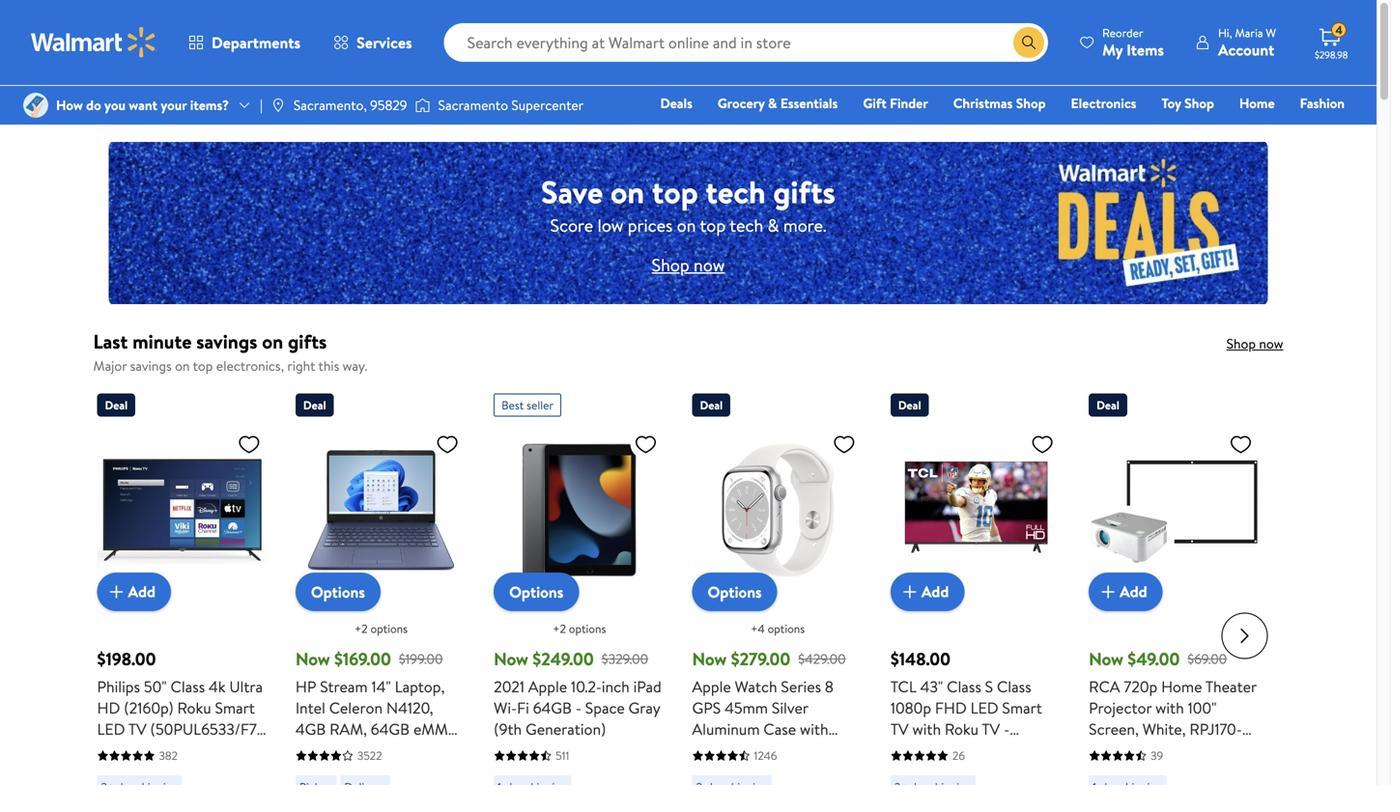 Task type: vqa. For each thing, say whether or not it's contained in the screenshot.
"(S"
yes



Task type: describe. For each thing, give the bounding box(es) containing it.
toy
[[1162, 94, 1182, 113]]

fi
[[517, 698, 529, 719]]

- inside now $279.00 $429.00 apple watch series 8 gps 45mm silver aluminum case with white sport band - m/l
[[814, 740, 820, 761]]

gift inside fashion gift cards
[[1037, 121, 1060, 140]]

deals link
[[652, 93, 702, 114]]

on right "prices"
[[677, 213, 696, 238]]

+4 options
[[751, 621, 805, 637]]

- inside $148.00 tcl 43" class s class 1080p fhd led smart tv with roku tv - 43s310r (new)
[[1004, 719, 1010, 740]]

gift finder link
[[855, 93, 937, 114]]

s
[[985, 676, 994, 698]]

departments button
[[172, 19, 317, 66]]

3 class from the left
[[997, 676, 1032, 698]]

365
[[422, 761, 447, 783]]

$249.00
[[533, 647, 594, 672]]

white,
[[1143, 719, 1186, 740]]

fashion
[[1300, 94, 1345, 113]]

home inside home link
[[1240, 94, 1275, 113]]

hp
[[296, 676, 316, 698]]

philips 50" class 4k ultra hd (2160p) roku smart led tv (50pul6533/f7) (new) image
[[97, 425, 269, 596]]

rpj170-
[[1190, 719, 1243, 740]]

$329.00
[[602, 650, 649, 669]]

last
[[93, 328, 128, 355]]

4gb
[[296, 719, 326, 740]]

$298.98
[[1315, 48, 1349, 61]]

0 horizontal spatial shop now link
[[652, 253, 725, 277]]

product group containing now $249.00
[[494, 386, 665, 786]]

top inside last minute savings on gifts major savings on top electronics, right this way.
[[193, 357, 213, 375]]

with inside now $279.00 $429.00 apple watch series 8 gps 45mm silver aluminum case with white sport band - m/l
[[800, 719, 829, 740]]

maria
[[1236, 25, 1264, 41]]

sacramento
[[438, 96, 508, 114]]

options for now $249.00
[[569, 621, 606, 637]]

stick
[[1089, 761, 1122, 783]]

on down the "minute"
[[175, 357, 190, 375]]

3
[[1146, 740, 1154, 761]]

on right save on the left top
[[611, 170, 645, 213]]

laptop,
[[395, 676, 445, 698]]

gifts for on
[[288, 328, 327, 355]]

items
[[1127, 39, 1165, 60]]

walmart+
[[1288, 121, 1345, 140]]

14"
[[372, 676, 391, 698]]

seller
[[527, 397, 554, 414]]

$148.00
[[891, 647, 951, 672]]

26
[[953, 748, 965, 764]]

sacramento, 95829
[[294, 96, 407, 114]]

sport
[[736, 740, 773, 761]]

tcl 43" class s class 1080p fhd led smart tv with roku tv - 43s310r (new) image
[[891, 425, 1062, 596]]

services button
[[317, 19, 429, 66]]

with inside $148.00 tcl 43" class s class 1080p fhd led smart tv with roku tv - 43s310r (new)
[[913, 719, 941, 740]]

add button for $198.00
[[97, 573, 171, 612]]

case
[[764, 719, 796, 740]]

now $169.00 $199.00 hp stream 14" laptop, intel celeron n4120, 4gb ram, 64gb emmc, blue, windows 11 (s mode) with office 365 1- yr, 14-cf2111wm
[[296, 647, 463, 786]]

$69.00
[[1188, 650, 1228, 669]]

add to favorites list, hp stream 14" laptop, intel celeron n4120, 4gb ram, 64gb emmc, blue, windows 11 (s mode) with office 365 1-yr, 14-cf2111wm image
[[436, 432, 459, 457]]

4k
[[209, 676, 226, 698]]

options link for $279.00
[[692, 573, 778, 612]]

gift finder
[[863, 94, 929, 113]]

(s
[[410, 740, 423, 761]]

wi-
[[494, 698, 517, 719]]

0 horizontal spatial savings
[[130, 357, 172, 375]]

|
[[260, 96, 263, 114]]

hi,
[[1219, 25, 1233, 41]]

gift cards link
[[1028, 120, 1106, 141]]

add to favorites list, 2021 apple 10.2-inch ipad wi-fi 64gb - space gray (9th generation) image
[[634, 432, 658, 457]]

+2 for $249.00
[[553, 621, 566, 637]]

space
[[585, 698, 625, 719]]

tcl
[[891, 676, 917, 698]]

services
[[357, 32, 412, 53]]

electronics
[[1071, 94, 1137, 113]]

with inside now $49.00 $69.00 rca 720p home theater projector with 100" screen, white, rpj170- combo, 3 lbs, streaming stick ready!
[[1156, 698, 1185, 719]]

add to favorites list, rca 720p home theater projector with 100" screen, white, rpj170-combo, 3 lbs, streaming stick ready! image
[[1230, 432, 1253, 457]]

electronics link
[[1063, 93, 1146, 114]]

43"
[[921, 676, 944, 698]]

next slide for product carousel list image
[[1222, 613, 1268, 660]]

(new) inside $148.00 tcl 43" class s class 1080p fhd led smart tv with roku tv - 43s310r (new)
[[953, 740, 994, 761]]

stream
[[320, 676, 368, 698]]

departments
[[212, 32, 301, 53]]

generation)
[[526, 719, 606, 740]]

45mm
[[725, 698, 768, 719]]

options for now $279.00
[[768, 621, 805, 637]]

now $279.00 $429.00 apple watch series 8 gps 45mm silver aluminum case with white sport band - m/l
[[692, 647, 850, 761]]

gifts for tech
[[773, 170, 836, 213]]

options link for $249.00
[[494, 573, 579, 612]]

m/l
[[823, 740, 850, 761]]

product group containing $198.00
[[97, 386, 269, 786]]

with inside now $169.00 $199.00 hp stream 14" laptop, intel celeron n4120, 4gb ram, 64gb emmc, blue, windows 11 (s mode) with office 365 1- yr, 14-cf2111wm
[[342, 761, 371, 783]]

add to favorites list, philips 50" class 4k ultra hd (2160p) roku smart led tv (50pul6533/f7) (new) image
[[238, 432, 261, 457]]

product group containing $148.00
[[891, 386, 1062, 786]]

add to cart image for "rca 720p home theater projector with 100" screen, white, rpj170-combo, 3 lbs, streaming stick ready!" image
[[1097, 581, 1120, 604]]

account
[[1219, 39, 1275, 60]]

reorder
[[1103, 25, 1144, 41]]

 image for sacramento supercenter
[[415, 96, 431, 115]]

do
[[86, 96, 101, 114]]

deal for +4 options
[[700, 397, 723, 414]]

roku inside $198.00 philips 50" class 4k ultra hd (2160p) roku smart led tv (50pul6533/f7) (new)
[[177, 698, 211, 719]]

mode)
[[296, 761, 339, 783]]

gray
[[629, 698, 660, 719]]

sacramento supercenter
[[438, 96, 584, 114]]

2 horizontal spatial top
[[700, 213, 726, 238]]

save on top tech gifts. score tech gifts for everyone on your list. shop now. image
[[109, 142, 1268, 305]]

cf2111wm
[[336, 783, 397, 786]]

christmas
[[954, 94, 1013, 113]]

$169.00
[[334, 647, 391, 672]]

save on top tech gifts score low prices on top tech & more.
[[541, 170, 836, 238]]

(9th
[[494, 719, 522, 740]]

fhd
[[935, 698, 967, 719]]

lbs,
[[1158, 740, 1180, 761]]

add to cart image
[[899, 581, 922, 604]]

how do you want your items?
[[56, 96, 229, 114]]

4
[[1336, 22, 1343, 38]]

silver
[[772, 698, 809, 719]]

50"
[[144, 676, 167, 698]]

11
[[396, 740, 406, 761]]

supercenter
[[512, 96, 584, 114]]

64gb inside now $169.00 $199.00 hp stream 14" laptop, intel celeron n4120, 4gb ram, 64gb emmc, blue, windows 11 (s mode) with office 365 1- yr, 14-cf2111wm
[[371, 719, 410, 740]]

add for $198.00
[[128, 581, 156, 603]]

electronics,
[[216, 357, 284, 375]]

celeron
[[329, 698, 383, 719]]

options link for $169.00
[[296, 573, 381, 612]]

5 deal from the left
[[1097, 397, 1120, 414]]

on up electronics,
[[262, 328, 283, 355]]

(50pul6533/f7)
[[150, 719, 262, 740]]



Task type: locate. For each thing, give the bounding box(es) containing it.
2 add button from the left
[[891, 573, 965, 612]]

registry
[[1123, 121, 1172, 140]]

1 horizontal spatial savings
[[196, 328, 257, 355]]

1 now from the left
[[296, 647, 330, 672]]

0 horizontal spatial  image
[[23, 93, 48, 118]]

6 product group from the left
[[1089, 386, 1261, 786]]

2 apple from the left
[[692, 676, 731, 698]]

$429.00
[[799, 650, 846, 669]]

options link up +4
[[692, 573, 778, 612]]

options for $249.00
[[509, 582, 564, 603]]

1 horizontal spatial home
[[1240, 94, 1275, 113]]

christmas shop
[[954, 94, 1046, 113]]

gps
[[692, 698, 721, 719]]

sacramento,
[[294, 96, 367, 114]]

yr,
[[296, 783, 312, 786]]

1 (new) from the left
[[97, 740, 138, 761]]

led down philips
[[97, 719, 125, 740]]

1 horizontal spatial (new)
[[953, 740, 994, 761]]

add for $148.00
[[922, 581, 949, 603]]

4 product group from the left
[[692, 386, 864, 786]]

with down the 43"
[[913, 719, 941, 740]]

add up $198.00
[[128, 581, 156, 603]]

1 vertical spatial shop now link
[[1227, 334, 1284, 353]]

(new) down "hd"
[[97, 740, 138, 761]]

0 vertical spatial gift
[[863, 94, 887, 113]]

Walmart Site-Wide search field
[[444, 23, 1049, 62]]

gifts inside last minute savings on gifts major savings on top electronics, right this way.
[[288, 328, 327, 355]]

& right grocery
[[768, 94, 778, 113]]

with right case
[[800, 719, 829, 740]]

led right fhd
[[971, 698, 999, 719]]

registry link
[[1114, 120, 1181, 141]]

class left 4k
[[171, 676, 205, 698]]

deal for $148.00
[[899, 397, 922, 414]]

add to favorites list, apple watch series 8 gps 45mm silver aluminum case with white sport band - m/l image
[[833, 432, 856, 457]]

64gb up 3522
[[371, 719, 410, 740]]

now inside now $49.00 $69.00 rca 720p home theater projector with 100" screen, white, rpj170- combo, 3 lbs, streaming stick ready!
[[1089, 647, 1124, 672]]

1 smart from the left
[[215, 698, 255, 719]]

- right fhd
[[1004, 719, 1010, 740]]

1 tv from the left
[[128, 719, 147, 740]]

home up debit
[[1240, 94, 1275, 113]]

1 vertical spatial now
[[1260, 334, 1284, 353]]

gift left cards
[[1037, 121, 1060, 140]]

$148.00 tcl 43" class s class 1080p fhd led smart tv with roku tv - 43s310r (new)
[[891, 647, 1043, 761]]

projector
[[1089, 698, 1152, 719]]

1 options from the left
[[311, 582, 365, 603]]

- left 'space'
[[576, 698, 582, 719]]

95829
[[370, 96, 407, 114]]

roku
[[177, 698, 211, 719], [945, 719, 979, 740]]

options for now $169.00
[[371, 621, 408, 637]]

1 vertical spatial shop now
[[1227, 334, 1284, 353]]

roku right 50" on the bottom left of the page
[[177, 698, 211, 719]]

0 vertical spatial savings
[[196, 328, 257, 355]]

ultra
[[229, 676, 263, 698]]

1 horizontal spatial options link
[[494, 573, 579, 612]]

2 horizontal spatial tv
[[982, 719, 1001, 740]]

options up $249.00
[[509, 582, 564, 603]]

0 horizontal spatial home
[[1162, 676, 1203, 698]]

options right +4
[[768, 621, 805, 637]]

this
[[318, 357, 340, 375]]

2 horizontal spatial options
[[768, 621, 805, 637]]

1246
[[754, 748, 777, 764]]

options for $169.00
[[311, 582, 365, 603]]

shop
[[1016, 94, 1046, 113], [1185, 94, 1215, 113], [652, 253, 690, 277], [1227, 334, 1256, 353]]

&
[[768, 94, 778, 113], [768, 213, 779, 238]]

apple inside now $279.00 $429.00 apple watch series 8 gps 45mm silver aluminum case with white sport band - m/l
[[692, 676, 731, 698]]

0 horizontal spatial -
[[576, 698, 582, 719]]

+2 options for now $249.00
[[553, 621, 606, 637]]

3 deal from the left
[[700, 397, 723, 414]]

tv down tcl
[[891, 719, 909, 740]]

1 deal from the left
[[105, 397, 128, 414]]

office
[[375, 761, 418, 783]]

options for $279.00
[[708, 582, 762, 603]]

options link up $169.00
[[296, 573, 381, 612]]

0 horizontal spatial 64gb
[[371, 719, 410, 740]]

smart for $148.00
[[1003, 698, 1043, 719]]

one
[[1197, 121, 1226, 140]]

smart for $198.00
[[215, 698, 255, 719]]

add button for $148.00
[[891, 573, 965, 612]]

0 horizontal spatial now
[[694, 253, 725, 277]]

apple inside now $249.00 $329.00 2021 apple 10.2-inch ipad wi-fi 64gb - space gray (9th generation)
[[528, 676, 567, 698]]

smart inside $148.00 tcl 43" class s class 1080p fhd led smart tv with roku tv - 43s310r (new)
[[1003, 698, 1043, 719]]

apple left watch
[[692, 676, 731, 698]]

 image
[[270, 98, 286, 113]]

smart
[[215, 698, 255, 719], [1003, 698, 1043, 719]]

top right low
[[652, 170, 698, 213]]

class for $198.00
[[171, 676, 205, 698]]

options up $169.00
[[371, 621, 408, 637]]

tech
[[706, 170, 766, 213], [730, 213, 764, 238]]

now for the right shop now link
[[1260, 334, 1284, 353]]

0 horizontal spatial (new)
[[97, 740, 138, 761]]

1 apple from the left
[[528, 676, 567, 698]]

0 horizontal spatial options
[[371, 621, 408, 637]]

major
[[93, 357, 127, 375]]

8
[[825, 676, 834, 698]]

3522
[[357, 748, 382, 764]]

fashion gift cards
[[1037, 94, 1345, 140]]

2 +2 from the left
[[553, 621, 566, 637]]

1 +2 options from the left
[[355, 621, 408, 637]]

now inside now $249.00 $329.00 2021 apple 10.2-inch ipad wi-fi 64gb - space gray (9th generation)
[[494, 647, 529, 672]]

more.
[[784, 213, 827, 238]]

3 options from the left
[[768, 621, 805, 637]]

christmas shop link
[[945, 93, 1055, 114]]

1 horizontal spatial +2 options
[[553, 621, 606, 637]]

0 horizontal spatial roku
[[177, 698, 211, 719]]

43s310r
[[891, 740, 950, 761]]

add button up "$148.00"
[[891, 573, 965, 612]]

product group
[[97, 386, 269, 786], [296, 386, 467, 786], [494, 386, 665, 786], [692, 386, 864, 786], [891, 386, 1062, 786], [1089, 386, 1261, 786]]

2 smart from the left
[[1003, 698, 1043, 719]]

 image for how do you want your items?
[[23, 93, 48, 118]]

tv
[[128, 719, 147, 740], [891, 719, 909, 740], [982, 719, 1001, 740]]

now inside now $279.00 $429.00 apple watch series 8 gps 45mm silver aluminum case with white sport band - m/l
[[692, 647, 727, 672]]

tv down the s
[[982, 719, 1001, 740]]

home inside now $49.00 $69.00 rca 720p home theater projector with 100" screen, white, rpj170- combo, 3 lbs, streaming stick ready!
[[1162, 676, 1203, 698]]

2 horizontal spatial add button
[[1089, 573, 1163, 612]]

want
[[129, 96, 158, 114]]

search icon image
[[1022, 35, 1037, 50]]

2 options link from the left
[[494, 573, 579, 612]]

3 add from the left
[[1120, 581, 1148, 603]]

with left 100"
[[1156, 698, 1185, 719]]

0 vertical spatial &
[[768, 94, 778, 113]]

2 add to cart image from the left
[[1097, 581, 1120, 604]]

add to favorites list, tcl 43" class s class 1080p fhd led smart tv with roku tv - 43s310r (new) image
[[1031, 432, 1055, 457]]

n4120,
[[386, 698, 433, 719]]

class inside $198.00 philips 50" class 4k ultra hd (2160p) roku smart led tv (50pul6533/f7) (new)
[[171, 676, 205, 698]]

minute
[[132, 328, 192, 355]]

3 options from the left
[[708, 582, 762, 603]]

1 horizontal spatial class
[[947, 676, 982, 698]]

now
[[296, 647, 330, 672], [494, 647, 529, 672], [692, 647, 727, 672], [1089, 647, 1124, 672]]

+2 options up $169.00
[[355, 621, 408, 637]]

screen,
[[1089, 719, 1139, 740]]

your
[[161, 96, 187, 114]]

- inside now $249.00 $329.00 2021 apple 10.2-inch ipad wi-fi 64gb - space gray (9th generation)
[[576, 698, 582, 719]]

0 vertical spatial now
[[694, 253, 725, 277]]

1 horizontal spatial -
[[814, 740, 820, 761]]

1 options from the left
[[371, 621, 408, 637]]

3 options link from the left
[[692, 573, 778, 612]]

add button up $49.00
[[1089, 573, 1163, 612]]

10.2-
[[571, 676, 602, 698]]

1 product group from the left
[[97, 386, 269, 786]]

1 horizontal spatial now
[[1260, 334, 1284, 353]]

add to cart image up rca
[[1097, 581, 1120, 604]]

2 horizontal spatial -
[[1004, 719, 1010, 740]]

last minute savings on gifts major savings on top electronics, right this way.
[[93, 328, 367, 375]]

3 add button from the left
[[1089, 573, 1163, 612]]

rca
[[1089, 676, 1121, 698]]

0 horizontal spatial gift
[[863, 94, 887, 113]]

home link
[[1231, 93, 1284, 114]]

items?
[[190, 96, 229, 114]]

+2 for $169.00
[[355, 621, 368, 637]]

best seller
[[502, 397, 554, 414]]

Search search field
[[444, 23, 1049, 62]]

class right the s
[[997, 676, 1032, 698]]

0 vertical spatial shop now
[[652, 253, 725, 277]]

1 horizontal spatial led
[[971, 698, 999, 719]]

4 now from the left
[[1089, 647, 1124, 672]]

(new) inside $198.00 philips 50" class 4k ultra hd (2160p) roku smart led tv (50pul6533/f7) (new)
[[97, 740, 138, 761]]

combo,
[[1089, 740, 1142, 761]]

64gb
[[533, 698, 572, 719], [371, 719, 410, 740]]

 image
[[23, 93, 48, 118], [415, 96, 431, 115]]

2 product group from the left
[[296, 386, 467, 786]]

0 horizontal spatial options link
[[296, 573, 381, 612]]

2 +2 options from the left
[[553, 621, 606, 637]]

1 horizontal spatial +2
[[553, 621, 566, 637]]

1 horizontal spatial smart
[[1003, 698, 1043, 719]]

now up gps
[[692, 647, 727, 672]]

series
[[781, 676, 822, 698]]

top right "prices"
[[700, 213, 726, 238]]

0 horizontal spatial smart
[[215, 698, 255, 719]]

led inside $198.00 philips 50" class 4k ultra hd (2160p) roku smart led tv (50pul6533/f7) (new)
[[97, 719, 125, 740]]

2 (new) from the left
[[953, 740, 994, 761]]

add to cart image
[[105, 581, 128, 604], [1097, 581, 1120, 604]]

1 horizontal spatial shop now link
[[1227, 334, 1284, 353]]

gift left finder
[[863, 94, 887, 113]]

3 product group from the left
[[494, 386, 665, 786]]

& inside save on top tech gifts score low prices on top tech & more.
[[768, 213, 779, 238]]

2021 apple 10.2-inch ipad wi-fi 64gb - space gray (9th generation) image
[[494, 425, 665, 596]]

hd
[[97, 698, 120, 719]]

led inside $148.00 tcl 43" class s class 1080p fhd led smart tv with roku tv - 43s310r (new)
[[971, 698, 999, 719]]

2 horizontal spatial options
[[708, 582, 762, 603]]

now for the left shop now link
[[694, 253, 725, 277]]

gift
[[863, 94, 887, 113], [1037, 121, 1060, 140]]

1 horizontal spatial options
[[509, 582, 564, 603]]

2 horizontal spatial options link
[[692, 573, 778, 612]]

one debit
[[1197, 121, 1263, 140]]

$199.00
[[399, 650, 443, 669]]

1 horizontal spatial shop now
[[1227, 334, 1284, 353]]

watch
[[735, 676, 778, 698]]

0 horizontal spatial add to cart image
[[105, 581, 128, 604]]

savings up electronics,
[[196, 328, 257, 355]]

tv right "hd"
[[128, 719, 147, 740]]

roku inside $148.00 tcl 43" class s class 1080p fhd led smart tv with roku tv - 43s310r (new)
[[945, 719, 979, 740]]

-
[[576, 698, 582, 719], [1004, 719, 1010, 740], [814, 740, 820, 761]]

you
[[104, 96, 126, 114]]

0 horizontal spatial tv
[[128, 719, 147, 740]]

now up rca
[[1089, 647, 1124, 672]]

1 horizontal spatial  image
[[415, 96, 431, 115]]

deals
[[661, 94, 693, 113]]

511
[[556, 748, 570, 764]]

4 deal from the left
[[899, 397, 922, 414]]

2 now from the left
[[494, 647, 529, 672]]

roku up 26
[[945, 719, 979, 740]]

smart right the s
[[1003, 698, 1043, 719]]

& left more.
[[768, 213, 779, 238]]

64gb right the fi on the bottom of the page
[[533, 698, 572, 719]]

2 tv from the left
[[891, 719, 909, 740]]

1 add button from the left
[[97, 573, 171, 612]]

1 horizontal spatial options
[[569, 621, 606, 637]]

1 horizontal spatial gift
[[1037, 121, 1060, 140]]

essentials
[[781, 94, 838, 113]]

now inside now $169.00 $199.00 hp stream 14" laptop, intel celeron n4120, 4gb ram, 64gb emmc, blue, windows 11 (s mode) with office 365 1- yr, 14-cf2111wm
[[296, 647, 330, 672]]

hp stream 14" laptop, intel celeron n4120, 4gb ram, 64gb emmc, blue, windows 11 (s mode) with office 365 1-yr, 14-cf2111wm image
[[296, 425, 467, 596]]

gifts up right
[[288, 328, 327, 355]]

now for now $279.00
[[692, 647, 727, 672]]

0 horizontal spatial top
[[193, 357, 213, 375]]

smart left hp
[[215, 698, 255, 719]]

add to cart image up $198.00
[[105, 581, 128, 604]]

1 add to cart image from the left
[[105, 581, 128, 604]]

1 vertical spatial &
[[768, 213, 779, 238]]

2 horizontal spatial class
[[997, 676, 1032, 698]]

5 product group from the left
[[891, 386, 1062, 786]]

add button up $198.00
[[97, 573, 171, 612]]

0 horizontal spatial add
[[128, 581, 156, 603]]

1080p
[[891, 698, 932, 719]]

+2 up $169.00
[[355, 621, 368, 637]]

product group containing now $49.00
[[1089, 386, 1261, 786]]

3 now from the left
[[692, 647, 727, 672]]

ram,
[[330, 719, 367, 740]]

0 vertical spatial home
[[1240, 94, 1275, 113]]

0 vertical spatial gifts
[[773, 170, 836, 213]]

1 horizontal spatial roku
[[945, 719, 979, 740]]

rca 720p home theater projector with 100" screen, white, rpj170-combo, 3 lbs, streaming stick ready! image
[[1089, 425, 1261, 596]]

apple down $249.00
[[528, 676, 567, 698]]

2 horizontal spatial add
[[1120, 581, 1148, 603]]

w
[[1266, 25, 1277, 41]]

1 horizontal spatial apple
[[692, 676, 731, 698]]

1 horizontal spatial gifts
[[773, 170, 836, 213]]

gifts
[[773, 170, 836, 213], [288, 328, 327, 355]]

14-
[[316, 783, 336, 786]]

product group containing now $169.00
[[296, 386, 467, 786]]

1 vertical spatial gift
[[1037, 121, 1060, 140]]

top left electronics,
[[193, 357, 213, 375]]

smart inside $198.00 philips 50" class 4k ultra hd (2160p) roku smart led tv (50pul6533/f7) (new)
[[215, 698, 255, 719]]

0 horizontal spatial options
[[311, 582, 365, 603]]

$198.00
[[97, 647, 156, 672]]

1 horizontal spatial 64gb
[[533, 698, 572, 719]]

options link up $249.00
[[494, 573, 579, 612]]

grocery & essentials
[[718, 94, 838, 113]]

class left the s
[[947, 676, 982, 698]]

theater
[[1206, 676, 1257, 698]]

add to cart image for philips 50" class 4k ultra hd (2160p) roku smart led tv (50pul6533/f7) (new) image
[[105, 581, 128, 604]]

1 +2 from the left
[[355, 621, 368, 637]]

1 horizontal spatial tv
[[891, 719, 909, 740]]

2 deal from the left
[[303, 397, 326, 414]]

1 horizontal spatial add button
[[891, 573, 965, 612]]

with right "14-"
[[342, 761, 371, 783]]

1 vertical spatial gifts
[[288, 328, 327, 355]]

options up $169.00
[[311, 582, 365, 603]]

1 horizontal spatial top
[[652, 170, 698, 213]]

(new) down fhd
[[953, 740, 994, 761]]

1 horizontal spatial add to cart image
[[1097, 581, 1120, 604]]

add
[[128, 581, 156, 603], [922, 581, 949, 603], [1120, 581, 1148, 603]]

0 vertical spatial shop now link
[[652, 253, 725, 277]]

save
[[541, 170, 603, 213]]

0 horizontal spatial led
[[97, 719, 125, 740]]

0 horizontal spatial add button
[[97, 573, 171, 612]]

1 class from the left
[[171, 676, 205, 698]]

now for now $249.00
[[494, 647, 529, 672]]

deal for $198.00
[[105, 397, 128, 414]]

64gb inside now $249.00 $329.00 2021 apple 10.2-inch ipad wi-fi 64gb - space gray (9th generation)
[[533, 698, 572, 719]]

- left m/l
[[814, 740, 820, 761]]

 image left 'how'
[[23, 93, 48, 118]]

deal for +2 options
[[303, 397, 326, 414]]

add up "$148.00"
[[922, 581, 949, 603]]

+2 options up $249.00
[[553, 621, 606, 637]]

shop now
[[652, 253, 725, 277], [1227, 334, 1284, 353]]

+2 options for now $169.00
[[355, 621, 408, 637]]

0 horizontal spatial class
[[171, 676, 205, 698]]

tv inside $198.00 philips 50" class 4k ultra hd (2160p) roku smart led tv (50pul6533/f7) (new)
[[128, 719, 147, 740]]

inch
[[602, 676, 630, 698]]

1 add from the left
[[128, 581, 156, 603]]

0 horizontal spatial shop now
[[652, 253, 725, 277]]

1 vertical spatial savings
[[130, 357, 172, 375]]

3 tv from the left
[[982, 719, 1001, 740]]

now for now $49.00
[[1089, 647, 1124, 672]]

options up +4
[[708, 582, 762, 603]]

0 horizontal spatial apple
[[528, 676, 567, 698]]

now for now $169.00
[[296, 647, 330, 672]]

 image right 95829
[[415, 96, 431, 115]]

fashion link
[[1292, 93, 1354, 114]]

product group containing now $279.00
[[692, 386, 864, 786]]

score
[[550, 213, 594, 238]]

2 options from the left
[[569, 621, 606, 637]]

class for $148.00
[[947, 676, 982, 698]]

now up 2021
[[494, 647, 529, 672]]

gifts down essentials
[[773, 170, 836, 213]]

0 horizontal spatial +2
[[355, 621, 368, 637]]

1 vertical spatial home
[[1162, 676, 1203, 698]]

2 class from the left
[[947, 676, 982, 698]]

now $249.00 $329.00 2021 apple 10.2-inch ipad wi-fi 64gb - space gray (9th generation)
[[494, 647, 662, 740]]

0 horizontal spatial +2 options
[[355, 621, 408, 637]]

savings down the "minute"
[[130, 357, 172, 375]]

gifts inside save on top tech gifts score low prices on top tech & more.
[[773, 170, 836, 213]]

add up $49.00
[[1120, 581, 1148, 603]]

now up hp
[[296, 647, 330, 672]]

walmart image
[[31, 27, 157, 58]]

+2 up $249.00
[[553, 621, 566, 637]]

options up $249.00
[[569, 621, 606, 637]]

1 horizontal spatial add
[[922, 581, 949, 603]]

home down $69.00
[[1162, 676, 1203, 698]]

0 horizontal spatial gifts
[[288, 328, 327, 355]]

2 add from the left
[[922, 581, 949, 603]]

one debit link
[[1188, 120, 1271, 141]]

apple watch series 8 gps 45mm silver aluminum case with white sport band - m/l image
[[692, 425, 864, 596]]

2 options from the left
[[509, 582, 564, 603]]

low
[[598, 213, 624, 238]]

1 options link from the left
[[296, 573, 381, 612]]



